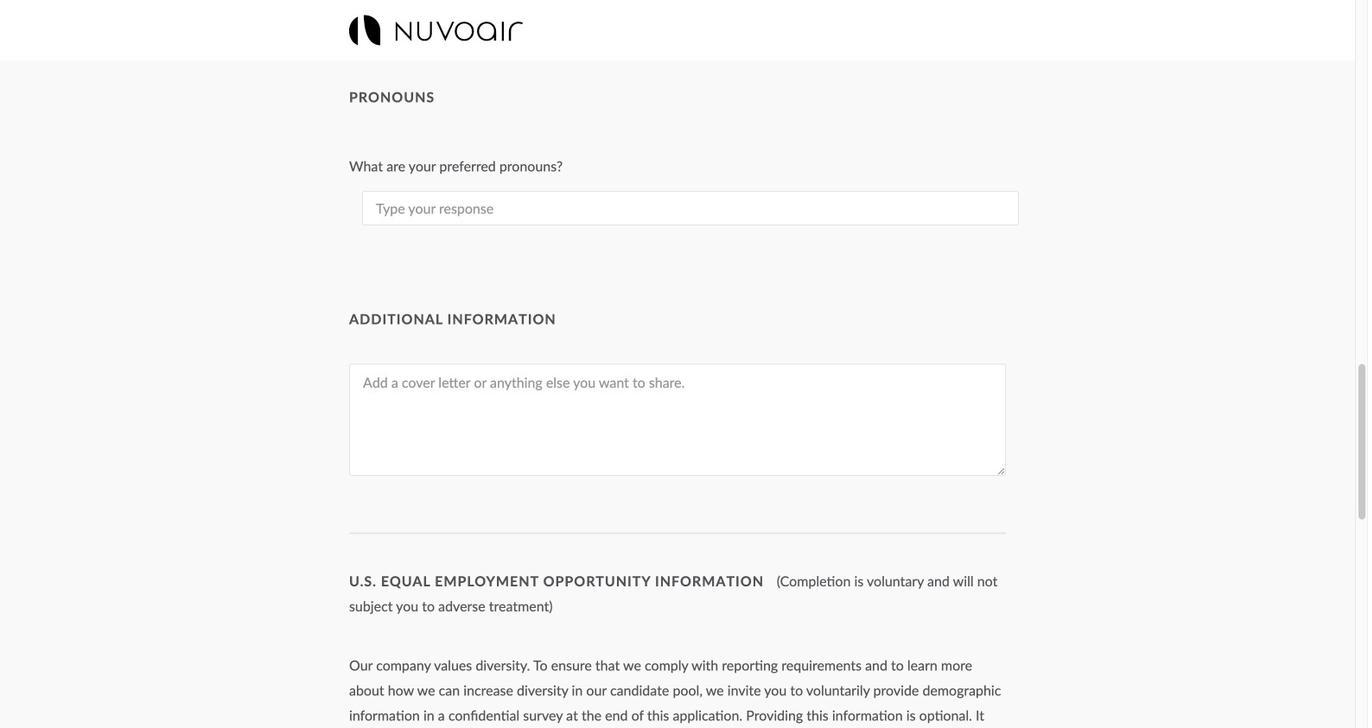Task type: locate. For each thing, give the bounding box(es) containing it.
Type your response text field
[[362, 191, 1020, 226]]

Add a cover letter or anything else you want to share. text field
[[349, 364, 1007, 477]]



Task type: vqa. For each thing, say whether or not it's contained in the screenshot.
nuvoair logo
yes



Task type: describe. For each thing, give the bounding box(es) containing it.
nuvoair logo image
[[349, 15, 523, 45]]



